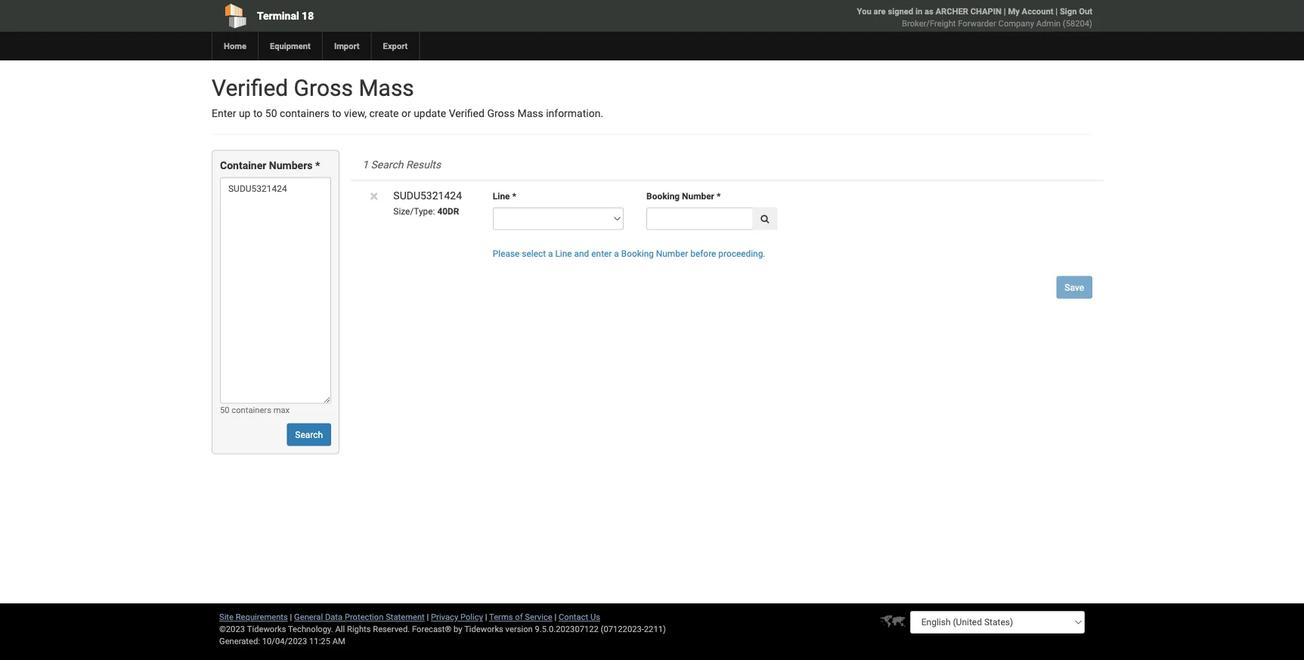 Task type: locate. For each thing, give the bounding box(es) containing it.
terminal
[[257, 9, 299, 22]]

1 vertical spatial 50
[[220, 405, 230, 415]]

1 horizontal spatial containers
[[280, 107, 329, 120]]

1 vertical spatial containers
[[232, 405, 271, 415]]

rights
[[347, 625, 371, 635]]

2 to from the left
[[332, 107, 341, 120]]

verified
[[212, 74, 288, 101], [449, 107, 485, 120]]

version
[[506, 625, 533, 635]]

| left sign
[[1056, 6, 1058, 16]]

| up 9.5.0.202307122 on the left of the page
[[555, 613, 557, 623]]

50
[[265, 107, 277, 120], [220, 405, 230, 415]]

1 horizontal spatial *
[[512, 191, 516, 202]]

proceeding.
[[719, 249, 766, 259]]

0 vertical spatial verified
[[212, 74, 288, 101]]

50 left the max
[[220, 405, 230, 415]]

10/04/2023
[[262, 637, 307, 647]]

number
[[682, 191, 714, 202], [656, 249, 688, 259]]

home link
[[212, 32, 258, 60]]

number up before
[[682, 191, 714, 202]]

site requirements link
[[219, 613, 288, 623]]

am
[[332, 637, 345, 647]]

1
[[362, 159, 368, 171]]

export
[[383, 41, 408, 51]]

containers
[[280, 107, 329, 120], [232, 405, 271, 415]]

requirements
[[236, 613, 288, 623]]

0 vertical spatial containers
[[280, 107, 329, 120]]

0 horizontal spatial to
[[253, 107, 263, 120]]

to right the up
[[253, 107, 263, 120]]

50 containers max search
[[220, 405, 323, 440]]

technology.
[[288, 625, 333, 635]]

my account link
[[1008, 6, 1054, 16]]

containers inside verified gross mass enter up to 50 containers to view, create or update verified gross mass information.
[[280, 107, 329, 120]]

(58204)
[[1063, 19, 1093, 28]]

results
[[406, 159, 441, 171]]

booking up the please select a line and enter a booking number before proceeding.
[[647, 191, 680, 202]]

gross up view,
[[294, 74, 353, 101]]

1 vertical spatial line
[[555, 249, 572, 259]]

* for booking number *
[[717, 191, 721, 202]]

* up proceeding.
[[717, 191, 721, 202]]

| up forecast®
[[427, 613, 429, 623]]

| up tideworks
[[485, 613, 487, 623]]

verified up the up
[[212, 74, 288, 101]]

50 inside 50 containers max search
[[220, 405, 230, 415]]

a right select
[[548, 249, 553, 259]]

archer
[[936, 6, 968, 16]]

0 horizontal spatial containers
[[232, 405, 271, 415]]

a
[[548, 249, 553, 259], [614, 249, 619, 259]]

number left before
[[656, 249, 688, 259]]

gross right update
[[487, 107, 515, 120]]

mass
[[359, 74, 414, 101], [517, 107, 543, 120]]

2 a from the left
[[614, 249, 619, 259]]

save button
[[1057, 276, 1093, 299]]

a right enter
[[614, 249, 619, 259]]

1 horizontal spatial a
[[614, 249, 619, 259]]

signed
[[888, 6, 913, 16]]

* up please
[[512, 191, 516, 202]]

line up please
[[493, 191, 510, 202]]

|
[[1004, 6, 1006, 16], [1056, 6, 1058, 16], [290, 613, 292, 623], [427, 613, 429, 623], [485, 613, 487, 623], [555, 613, 557, 623]]

50 right the up
[[265, 107, 277, 120]]

0 horizontal spatial line
[[493, 191, 510, 202]]

my
[[1008, 6, 1020, 16]]

to
[[253, 107, 263, 120], [332, 107, 341, 120]]

0 horizontal spatial gross
[[294, 74, 353, 101]]

verified right update
[[449, 107, 485, 120]]

import
[[334, 41, 360, 51]]

terms of service link
[[489, 613, 552, 623]]

1 horizontal spatial to
[[332, 107, 341, 120]]

*
[[315, 159, 320, 172], [512, 191, 516, 202], [717, 191, 721, 202]]

enter
[[591, 249, 612, 259]]

1 horizontal spatial gross
[[487, 107, 515, 120]]

booking number *
[[647, 191, 721, 202]]

0 horizontal spatial a
[[548, 249, 553, 259]]

1 horizontal spatial 50
[[265, 107, 277, 120]]

0 vertical spatial 50
[[265, 107, 277, 120]]

line left and
[[555, 249, 572, 259]]

containers left the max
[[232, 405, 271, 415]]

as
[[925, 6, 934, 16]]

booking
[[647, 191, 680, 202], [621, 249, 654, 259]]

up
[[239, 107, 251, 120]]

sudu5321424 size/type: 40dr
[[393, 190, 462, 217]]

search inside 50 containers max search
[[295, 430, 323, 440]]

of
[[515, 613, 523, 623]]

1 horizontal spatial line
[[555, 249, 572, 259]]

booking right enter
[[621, 249, 654, 259]]

us
[[590, 613, 600, 623]]

1 a from the left
[[548, 249, 553, 259]]

are
[[874, 6, 886, 16]]

0 horizontal spatial verified
[[212, 74, 288, 101]]

1 vertical spatial gross
[[487, 107, 515, 120]]

policy
[[460, 613, 483, 623]]

0 horizontal spatial *
[[315, 159, 320, 172]]

to left view,
[[332, 107, 341, 120]]

(07122023-
[[601, 625, 644, 635]]

contact us link
[[559, 613, 600, 623]]

0 horizontal spatial 50
[[220, 405, 230, 415]]

0 horizontal spatial search
[[295, 430, 323, 440]]

container
[[220, 159, 266, 172]]

* right the numbers
[[315, 159, 320, 172]]

2 horizontal spatial *
[[717, 191, 721, 202]]

containers left view,
[[280, 107, 329, 120]]

0 vertical spatial mass
[[359, 74, 414, 101]]

0 vertical spatial gross
[[294, 74, 353, 101]]

1 vertical spatial booking
[[621, 249, 654, 259]]

update
[[414, 107, 446, 120]]

50 inside verified gross mass enter up to 50 containers to view, create or update verified gross mass information.
[[265, 107, 277, 120]]

1 vertical spatial mass
[[517, 107, 543, 120]]

1 horizontal spatial mass
[[517, 107, 543, 120]]

line
[[493, 191, 510, 202], [555, 249, 572, 259]]

mass up create
[[359, 74, 414, 101]]

1 horizontal spatial search
[[371, 159, 403, 171]]

mass left 'information.'
[[517, 107, 543, 120]]

gross
[[294, 74, 353, 101], [487, 107, 515, 120]]

0 vertical spatial search
[[371, 159, 403, 171]]

1 vertical spatial search
[[295, 430, 323, 440]]

1 horizontal spatial verified
[[449, 107, 485, 120]]



Task type: vqa. For each thing, say whether or not it's contained in the screenshot.
the bottommost (Gate
no



Task type: describe. For each thing, give the bounding box(es) containing it.
1 to from the left
[[253, 107, 263, 120]]

home
[[224, 41, 246, 51]]

2211)
[[644, 625, 666, 635]]

terminal 18
[[257, 9, 314, 22]]

| left my
[[1004, 6, 1006, 16]]

max
[[273, 405, 290, 415]]

18
[[302, 9, 314, 22]]

service
[[525, 613, 552, 623]]

privacy policy link
[[431, 613, 483, 623]]

reserved.
[[373, 625, 410, 635]]

site requirements | general data protection statement | privacy policy | terms of service | contact us ©2023 tideworks technology. all rights reserved. forecast® by tideworks version 9.5.0.202307122 (07122023-2211) generated: 10/04/2023 11:25 am
[[219, 613, 666, 647]]

11:25
[[309, 637, 330, 647]]

search image
[[761, 214, 769, 223]]

terms
[[489, 613, 513, 623]]

view,
[[344, 107, 367, 120]]

Container Numbers * text field
[[220, 177, 331, 404]]

1 search results
[[362, 159, 441, 171]]

equipment link
[[258, 32, 322, 60]]

forwarder
[[958, 19, 996, 28]]

protection
[[345, 613, 384, 623]]

terminal 18 link
[[212, 0, 565, 32]]

size/type:
[[393, 206, 435, 217]]

sign out link
[[1060, 6, 1093, 16]]

admin
[[1036, 19, 1061, 28]]

line *
[[493, 191, 516, 202]]

import link
[[322, 32, 371, 60]]

export link
[[371, 32, 419, 60]]

create
[[369, 107, 399, 120]]

before
[[690, 249, 716, 259]]

contact
[[559, 613, 588, 623]]

privacy
[[431, 613, 458, 623]]

information.
[[546, 107, 603, 120]]

company
[[998, 19, 1034, 28]]

numbers
[[269, 159, 313, 172]]

9.5.0.202307122
[[535, 625, 599, 635]]

40dr
[[437, 206, 459, 217]]

general
[[294, 613, 323, 623]]

* for container numbers *
[[315, 159, 320, 172]]

search button
[[287, 424, 331, 446]]

and
[[574, 249, 589, 259]]

× button
[[370, 187, 378, 206]]

©2023 tideworks
[[219, 625, 286, 635]]

save
[[1065, 282, 1084, 293]]

account
[[1022, 6, 1054, 16]]

container numbers *
[[220, 159, 320, 172]]

or
[[401, 107, 411, 120]]

you
[[857, 6, 872, 16]]

please
[[493, 249, 520, 259]]

sign
[[1060, 6, 1077, 16]]

1 vertical spatial verified
[[449, 107, 485, 120]]

0 vertical spatial line
[[493, 191, 510, 202]]

by
[[454, 625, 462, 635]]

| left general
[[290, 613, 292, 623]]

forecast®
[[412, 625, 452, 635]]

all
[[335, 625, 345, 635]]

equipment
[[270, 41, 311, 51]]

in
[[916, 6, 923, 16]]

0 vertical spatial number
[[682, 191, 714, 202]]

0 vertical spatial booking
[[647, 191, 680, 202]]

please select a line and enter a booking number before proceeding.
[[493, 249, 766, 259]]

out
[[1079, 6, 1093, 16]]

enter
[[212, 107, 236, 120]]

general data protection statement link
[[294, 613, 425, 623]]

containers inside 50 containers max search
[[232, 405, 271, 415]]

verified gross mass enter up to 50 containers to view, create or update verified gross mass information.
[[212, 74, 603, 120]]

site
[[219, 613, 234, 623]]

generated:
[[219, 637, 260, 647]]

data
[[325, 613, 343, 623]]

statement
[[386, 613, 425, 623]]

sudu5321424
[[393, 190, 462, 202]]

select
[[522, 249, 546, 259]]

you are signed in as archer chapin | my account | sign out broker/freight forwarder company admin (58204)
[[857, 6, 1093, 28]]

tideworks
[[464, 625, 503, 635]]

broker/freight
[[902, 19, 956, 28]]

×
[[370, 187, 378, 206]]

chapin
[[971, 6, 1002, 16]]

0 horizontal spatial mass
[[359, 74, 414, 101]]

1 vertical spatial number
[[656, 249, 688, 259]]



